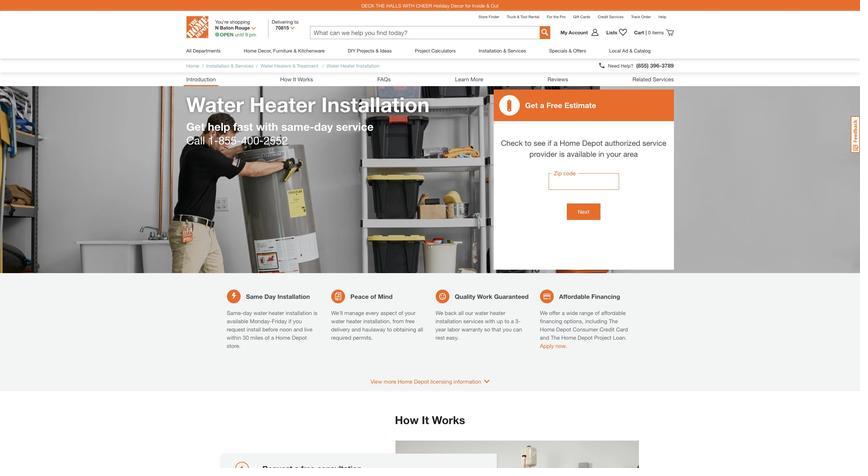 Task type: vqa. For each thing, say whether or not it's contained in the screenshot.
the customer reviews
no



Task type: describe. For each thing, give the bounding box(es) containing it.
and inside we offer a wide range of affordable financing options, including the home depot consumer credit card and the home depot project loan. apply now.
[[540, 335, 549, 341]]

0 vertical spatial credit
[[598, 14, 608, 19]]

cart
[[634, 30, 644, 35]]

1 horizontal spatial water
[[261, 63, 273, 69]]

and inside we'll manage every aspect of your water heater installation, from free delivery and haulaway to obtaining all required permits.
[[352, 326, 361, 333]]

free
[[405, 318, 415, 325]]

request
[[227, 326, 245, 333]]

to inside we back all our water heater installation services with up to a 3- year labor  warranty so that you can rest easy.
[[505, 318, 510, 325]]

installation inside the same-day water heater installation is available monday-friday if you request install before noon and live within 30 miles of a home depot store.
[[286, 310, 312, 316]]

year
[[436, 326, 446, 333]]

if inside the same-day water heater installation is available monday-friday if you request install before noon and live within 30 miles of a home depot store.
[[289, 318, 291, 325]]

for
[[465, 3, 471, 8]]

project inside "link"
[[415, 48, 430, 54]]

track
[[631, 14, 640, 19]]

ideas
[[380, 48, 392, 54]]

the
[[554, 14, 559, 19]]

we offer a wide range of affordable financing options, including the home depot consumer credit card and the home depot project loan. apply now.
[[540, 310, 628, 349]]

2 / from the left
[[256, 63, 258, 69]]

depot down the options,
[[556, 326, 571, 333]]

2 horizontal spatial water
[[327, 63, 339, 69]]

project inside we offer a wide range of affordable financing options, including the home depot consumer credit card and the home depot project loan. apply now.
[[594, 335, 612, 341]]

open
[[220, 32, 234, 37]]

rouge
[[235, 25, 250, 31]]

you're shopping
[[215, 19, 250, 25]]

water inside water heater installation get help fast with same-day service call 1-855-400-2552
[[186, 92, 244, 117]]

manage
[[344, 310, 364, 316]]

live
[[304, 326, 313, 333]]

apply now. link
[[540, 343, 567, 349]]

gift cards
[[573, 14, 591, 19]]

open until 9 pm
[[220, 32, 256, 37]]

0 horizontal spatial how
[[280, 76, 292, 82]]

local ad & catalog
[[609, 48, 651, 54]]

every
[[366, 310, 379, 316]]

ad
[[622, 48, 628, 54]]

we for we back all our water heater installation services with up to a 3- year labor  warranty so that you can rest easy.
[[436, 310, 443, 316]]

1 / from the left
[[202, 63, 204, 69]]

free
[[547, 101, 563, 110]]

1-
[[208, 134, 218, 147]]

water inside the same-day water heater installation is available monday-friday if you request install before noon and live within 30 miles of a home depot store.
[[254, 310, 267, 316]]

heater inside we back all our water heater installation services with up to a 3- year labor  warranty so that you can rest easy.
[[490, 310, 506, 316]]

store finder link
[[479, 14, 500, 19]]

1 horizontal spatial how
[[395, 414, 419, 427]]

same-day water heater installation is available monday-friday if you request install before noon and live within 30 miles of a home depot store.
[[227, 310, 318, 349]]

loan.
[[613, 335, 627, 341]]

home decor, furniture & kitchenware
[[244, 48, 325, 54]]

decor,
[[258, 48, 272, 54]]

credit services
[[598, 14, 624, 19]]

licensing
[[431, 378, 452, 385]]

next button
[[567, 204, 601, 220]]

help
[[208, 120, 230, 133]]

within
[[227, 335, 241, 341]]

order
[[641, 14, 651, 19]]

before
[[262, 326, 278, 333]]

range
[[580, 310, 593, 316]]

1 vertical spatial works
[[432, 414, 465, 427]]

shopping
[[230, 19, 250, 25]]

feedback link image
[[851, 116, 860, 153]]

track order
[[631, 14, 651, 19]]

lists link
[[603, 28, 631, 37]]

water inside we'll manage every aspect of your water heater installation, from free delivery and haulaway to obtaining all required permits.
[[331, 318, 345, 325]]

work
[[477, 293, 493, 300]]

my account
[[561, 30, 588, 35]]

from
[[393, 318, 404, 325]]

treatment
[[297, 63, 318, 69]]

offer
[[549, 310, 560, 316]]

we'll
[[331, 310, 343, 316]]

depot left "licensing"
[[414, 378, 429, 385]]

get a free estimate
[[525, 101, 596, 110]]

day inside the same-day water heater installation is available monday-friday if you request install before noon and live within 30 miles of a home depot store.
[[243, 310, 252, 316]]

2552
[[264, 134, 288, 147]]

of inside we'll manage every aspect of your water heater installation, from free delivery and haulaway to obtaining all required permits.
[[399, 310, 403, 316]]

need
[[608, 63, 620, 69]]

of inside we offer a wide range of affordable financing options, including the home depot consumer credit card and the home depot project loan. apply now.
[[595, 310, 600, 316]]

specials
[[549, 48, 568, 54]]

(855)
[[636, 62, 649, 69]]

store
[[479, 14, 488, 19]]

permits.
[[353, 335, 373, 341]]

get inside water heater installation get help fast with same-day service call 1-855-400-2552
[[186, 120, 205, 133]]

finder
[[489, 14, 500, 19]]

all departments link
[[186, 43, 221, 59]]

now.
[[556, 343, 567, 349]]

submit search image
[[541, 29, 548, 36]]

projects
[[357, 48, 375, 54]]

heater inside water heater installation get help fast with same-day service call 1-855-400-2552
[[250, 92, 316, 117]]

noon
[[280, 326, 292, 333]]

0 horizontal spatial it
[[293, 76, 296, 82]]

is inside the same-day water heater installation is available monday-friday if you request install before noon and live within 30 miles of a home depot store.
[[314, 310, 318, 316]]

check
[[501, 139, 523, 148]]

quality
[[455, 293, 476, 300]]

that
[[492, 326, 501, 333]]

can
[[513, 326, 522, 333]]

home / installation & services / water heaters & treatment / water heater installation
[[186, 63, 380, 69]]

friday
[[272, 318, 287, 325]]

installation for heater
[[321, 92, 430, 117]]

0 vertical spatial get
[[525, 101, 538, 110]]

deck the halls with cheer holiday decor for inside & out
[[362, 3, 499, 8]]

help?
[[621, 63, 634, 69]]

related
[[633, 76, 652, 82]]

n
[[215, 25, 219, 31]]

a inside we back all our water heater installation services with up to a 3- year labor  warranty so that you can rest easy.
[[511, 318, 514, 325]]

same-
[[281, 120, 314, 133]]

a inside the same-day water heater installation is available monday-friday if you request install before noon and live within 30 miles of a home depot store.
[[271, 335, 274, 341]]

1 vertical spatial installation & services link
[[206, 63, 254, 69]]

wide
[[566, 310, 578, 316]]

home left the decor,
[[244, 48, 257, 54]]

3789
[[662, 62, 674, 69]]

card
[[616, 326, 628, 333]]

and inside the same-day water heater installation is available monday-friday if you request install before noon and live within 30 miles of a home depot store.
[[294, 326, 303, 333]]

miles
[[250, 335, 263, 341]]

truck
[[507, 14, 516, 19]]

0 vertical spatial installation & services link
[[479, 43, 526, 59]]

a left free
[[540, 101, 544, 110]]

monday-
[[250, 318, 272, 325]]

departments
[[193, 48, 221, 54]]

depot inside check to see if a home depot authorized service provider is available in your area
[[582, 139, 603, 148]]

help link
[[659, 14, 666, 19]]

1 vertical spatial it
[[422, 414, 429, 427]]

help
[[659, 14, 666, 19]]

if inside check to see if a home depot authorized service provider is available in your area
[[548, 139, 552, 148]]

gift cards link
[[573, 14, 591, 19]]

for the pro
[[547, 14, 566, 19]]

learn
[[455, 76, 469, 82]]

the home depot logo link
[[186, 16, 208, 39]]

9
[[245, 32, 248, 37]]



Task type: locate. For each thing, give the bounding box(es) containing it.
1 horizontal spatial how it works
[[395, 414, 465, 427]]

1 vertical spatial available
[[227, 318, 248, 325]]

offers
[[573, 48, 586, 54]]

water right treatment
[[327, 63, 339, 69]]

installation inside water heater installation get help fast with same-day service call 1-855-400-2552
[[321, 92, 430, 117]]

specials & offers
[[549, 48, 586, 54]]

day
[[265, 293, 276, 300]]

installation down departments
[[206, 63, 229, 69]]

home up now.
[[562, 335, 576, 341]]

of down before
[[265, 335, 270, 341]]

home inside the same-day water heater installation is available monday-friday if you request install before noon and live within 30 miles of a home depot store.
[[276, 335, 290, 341]]

in
[[599, 150, 605, 159]]

0 horizontal spatial you
[[293, 318, 302, 325]]

a down before
[[271, 335, 274, 341]]

we left 'back'
[[436, 310, 443, 316]]

a inside check to see if a home depot authorized service provider is available in your area
[[554, 139, 558, 148]]

items
[[652, 30, 664, 35]]

we inside we offer a wide range of affordable financing options, including the home depot consumer credit card and the home depot project loan. apply now.
[[540, 310, 548, 316]]

project calculators
[[415, 48, 456, 54]]

you're
[[215, 19, 229, 25]]

service
[[336, 120, 374, 133], [643, 139, 667, 148]]

you right friday
[[293, 318, 302, 325]]

to inside check to see if a home depot authorized service provider is available in your area
[[525, 139, 532, 148]]

installation inside we back all our water heater installation services with up to a 3- year labor  warranty so that you can rest easy.
[[436, 318, 462, 325]]

1 vertical spatial how it works
[[395, 414, 465, 427]]

0 horizontal spatial all
[[418, 326, 423, 333]]

1 vertical spatial all
[[418, 326, 423, 333]]

0 vertical spatial it
[[293, 76, 296, 82]]

1 vertical spatial day
[[243, 310, 252, 316]]

available inside the same-day water heater installation is available monday-friday if you request install before noon and live within 30 miles of a home depot store.
[[227, 318, 248, 325]]

is inside check to see if a home depot authorized service provider is available in your area
[[559, 150, 565, 159]]

of up "including"
[[595, 310, 600, 316]]

home right see
[[560, 139, 580, 148]]

water down we'll
[[331, 318, 345, 325]]

if up noon
[[289, 318, 291, 325]]

with
[[256, 120, 278, 133], [485, 318, 495, 325]]

including
[[585, 318, 607, 325]]

1 horizontal spatial it
[[422, 414, 429, 427]]

catalog
[[634, 48, 651, 54]]

installation for /
[[206, 63, 229, 69]]

1 vertical spatial heater
[[250, 92, 316, 117]]

2 horizontal spatial /
[[322, 63, 324, 69]]

install
[[247, 326, 261, 333]]

of up the from
[[399, 310, 403, 316]]

0 vertical spatial if
[[548, 139, 552, 148]]

1 vertical spatial credit
[[600, 326, 615, 333]]

installation up more on the top
[[479, 48, 502, 54]]

2 horizontal spatial water
[[475, 310, 489, 316]]

0 vertical spatial your
[[607, 150, 621, 159]]

estimate
[[565, 101, 596, 110]]

0 vertical spatial all
[[458, 310, 464, 316]]

1 vertical spatial you
[[503, 326, 512, 333]]

fast
[[233, 120, 253, 133]]

credit inside we offer a wide range of affordable financing options, including the home depot consumer credit card and the home depot project loan. apply now.
[[600, 326, 615, 333]]

available left in
[[567, 150, 597, 159]]

1 horizontal spatial day
[[314, 120, 333, 133]]

depot down consumer
[[578, 335, 593, 341]]

/ left heaters
[[256, 63, 258, 69]]

diy
[[348, 48, 356, 54]]

inside
[[472, 3, 485, 8]]

to inside we'll manage every aspect of your water heater installation, from free delivery and haulaway to obtaining all required permits.
[[387, 326, 392, 333]]

credit services link
[[598, 14, 624, 19]]

and up 'apply'
[[540, 335, 549, 341]]

1 we from the left
[[436, 310, 443, 316]]

1 horizontal spatial you
[[503, 326, 512, 333]]

required
[[331, 335, 351, 341]]

1 vertical spatial the
[[551, 335, 560, 341]]

rest
[[436, 335, 445, 341]]

855-
[[218, 134, 241, 147]]

delivery
[[331, 326, 350, 333]]

0 horizontal spatial if
[[289, 318, 291, 325]]

service inside check to see if a home depot authorized service provider is available in your area
[[643, 139, 667, 148]]

credit right cards
[[598, 14, 608, 19]]

of
[[371, 293, 376, 300], [399, 310, 403, 316], [595, 310, 600, 316], [265, 335, 270, 341]]

0 vertical spatial how
[[280, 76, 292, 82]]

0 horizontal spatial water
[[254, 310, 267, 316]]

water
[[254, 310, 267, 316], [475, 310, 489, 316], [331, 318, 345, 325]]

0 vertical spatial the
[[609, 318, 618, 325]]

credit
[[598, 14, 608, 19], [600, 326, 615, 333]]

your right in
[[607, 150, 621, 159]]

delivering
[[272, 19, 293, 25]]

of left mind
[[371, 293, 376, 300]]

1 horizontal spatial if
[[548, 139, 552, 148]]

heater down diy
[[341, 63, 355, 69]]

with
[[403, 3, 415, 8]]

1 vertical spatial your
[[405, 310, 416, 316]]

1 vertical spatial installation
[[436, 318, 462, 325]]

0 vertical spatial is
[[559, 150, 565, 159]]

0 horizontal spatial get
[[186, 120, 205, 133]]

water up 'help'
[[186, 92, 244, 117]]

with up 2552
[[256, 120, 278, 133]]

0 vertical spatial service
[[336, 120, 374, 133]]

/ right treatment
[[322, 63, 324, 69]]

heater inside we'll manage every aspect of your water heater installation, from free delivery and haulaway to obtaining all required permits.
[[346, 318, 362, 325]]

same day installation
[[246, 293, 310, 300]]

water up services
[[475, 310, 489, 316]]

1 vertical spatial get
[[186, 120, 205, 133]]

None telephone field
[[549, 173, 619, 190]]

diy projects & ideas
[[348, 48, 392, 54]]

of inside the same-day water heater installation is available monday-friday if you request install before noon and live within 30 miles of a home depot store.
[[265, 335, 270, 341]]

heater up same-
[[250, 92, 316, 117]]

aspect
[[381, 310, 397, 316]]

water heater installation link
[[327, 63, 380, 69]]

project left 'calculators'
[[415, 48, 430, 54]]

the home depot image
[[186, 16, 208, 38]]

the down affordable
[[609, 318, 618, 325]]

0 horizontal spatial /
[[202, 63, 204, 69]]

0 horizontal spatial is
[[314, 310, 318, 316]]

0 horizontal spatial your
[[405, 310, 416, 316]]

and
[[294, 326, 303, 333], [352, 326, 361, 333], [540, 335, 549, 341]]

depot up in
[[582, 139, 603, 148]]

the up apply now. "link"
[[551, 335, 560, 341]]

None text field
[[310, 26, 540, 39]]

0 vertical spatial how it works
[[280, 76, 313, 82]]

0 vertical spatial installation
[[286, 310, 312, 316]]

your inside check to see if a home depot authorized service provider is available in your area
[[607, 150, 621, 159]]

is right provider
[[559, 150, 565, 159]]

with up so
[[485, 318, 495, 325]]

cheer
[[416, 3, 432, 8]]

1 vertical spatial project
[[594, 335, 612, 341]]

you
[[293, 318, 302, 325], [503, 326, 512, 333]]

1 horizontal spatial /
[[256, 63, 258, 69]]

0 horizontal spatial service
[[336, 120, 374, 133]]

3-
[[516, 318, 521, 325]]

your inside we'll manage every aspect of your water heater installation, from free delivery and haulaway to obtaining all required permits.
[[405, 310, 416, 316]]

0 vertical spatial you
[[293, 318, 302, 325]]

mind
[[378, 293, 393, 300]]

1 vertical spatial with
[[485, 318, 495, 325]]

n baton rouge
[[215, 25, 250, 31]]

credit down "including"
[[600, 326, 615, 333]]

project left loan.
[[594, 335, 612, 341]]

with inside water heater installation get help fast with same-day service call 1-855-400-2552
[[256, 120, 278, 133]]

0 horizontal spatial how it works
[[280, 76, 313, 82]]

0 horizontal spatial heater
[[250, 92, 316, 117]]

related services
[[633, 76, 674, 82]]

is left we'll
[[314, 310, 318, 316]]

0 horizontal spatial water
[[186, 92, 244, 117]]

depot down live
[[292, 335, 307, 341]]

0 horizontal spatial available
[[227, 318, 248, 325]]

1 vertical spatial how
[[395, 414, 419, 427]]

to down installation,
[[387, 326, 392, 333]]

1 horizontal spatial available
[[567, 150, 597, 159]]

/ right home link on the left
[[202, 63, 204, 69]]

installation up live
[[286, 310, 312, 316]]

all
[[458, 310, 464, 316], [418, 326, 423, 333]]

how it works
[[280, 76, 313, 82], [395, 414, 465, 427]]

water
[[261, 63, 273, 69], [327, 63, 339, 69], [186, 92, 244, 117]]

affordable financing
[[559, 293, 620, 300]]

we inside we back all our water heater installation services with up to a 3- year labor  warranty so that you can rest easy.
[[436, 310, 443, 316]]

installation down diy projects & ideas
[[356, 63, 380, 69]]

obtaining
[[394, 326, 416, 333]]

my account link
[[561, 28, 603, 37]]

heater down the manage
[[346, 318, 362, 325]]

3 / from the left
[[322, 63, 324, 69]]

view more home depot licensing information
[[371, 378, 481, 385]]

0 horizontal spatial works
[[298, 76, 313, 82]]

installation down 'back'
[[436, 318, 462, 325]]

1 horizontal spatial project
[[594, 335, 612, 341]]

so
[[484, 326, 490, 333]]

heater inside the same-day water heater installation is available monday-friday if you request install before noon and live within 30 miles of a home depot store.
[[269, 310, 284, 316]]

all right obtaining
[[418, 326, 423, 333]]

1 horizontal spatial get
[[525, 101, 538, 110]]

0 horizontal spatial project
[[415, 48, 430, 54]]

we for we offer a wide range of affordable financing options, including the home depot consumer credit card and the home depot project loan. apply now.
[[540, 310, 548, 316]]

1 horizontal spatial installation
[[436, 318, 462, 325]]

water heater installation get help fast with same-day service call 1-855-400-2552
[[186, 92, 430, 147]]

day inside water heater installation get help fast with same-day service call 1-855-400-2552
[[314, 120, 333, 133]]

available inside check to see if a home depot authorized service provider is available in your area
[[567, 150, 597, 159]]

works
[[298, 76, 313, 82], [432, 414, 465, 427]]

a left 3-
[[511, 318, 514, 325]]

1 horizontal spatial installation & services link
[[479, 43, 526, 59]]

to right delivering
[[294, 19, 299, 25]]

a right offer
[[562, 310, 565, 316]]

None text field
[[310, 26, 540, 39]]

1 horizontal spatial the
[[609, 318, 618, 325]]

heater up friday
[[269, 310, 284, 316]]

to right up
[[505, 318, 510, 325]]

affordable
[[601, 310, 626, 316]]

2 horizontal spatial and
[[540, 335, 549, 341]]

0 horizontal spatial we
[[436, 310, 443, 316]]

1 horizontal spatial works
[[432, 414, 465, 427]]

0 horizontal spatial the
[[551, 335, 560, 341]]

0 vertical spatial available
[[567, 150, 597, 159]]

you left can
[[503, 326, 512, 333]]

30
[[243, 335, 249, 341]]

all
[[186, 48, 192, 54]]

heater up up
[[490, 310, 506, 316]]

halls
[[386, 3, 401, 8]]

0 vertical spatial with
[[256, 120, 278, 133]]

2 horizontal spatial heater
[[490, 310, 506, 316]]

installation & services link
[[479, 43, 526, 59], [206, 63, 254, 69]]

1 horizontal spatial with
[[485, 318, 495, 325]]

1 vertical spatial service
[[643, 139, 667, 148]]

installation & services
[[479, 48, 526, 54]]

installation down faqs
[[321, 92, 430, 117]]

deck
[[362, 3, 375, 8]]

1 horizontal spatial we
[[540, 310, 548, 316]]

project calculators link
[[415, 43, 456, 59]]

2 we from the left
[[540, 310, 548, 316]]

home down all
[[186, 63, 199, 69]]

0 vertical spatial heater
[[341, 63, 355, 69]]

1 horizontal spatial your
[[607, 150, 621, 159]]

0 horizontal spatial with
[[256, 120, 278, 133]]

get left free
[[525, 101, 538, 110]]

you inside we back all our water heater installation services with up to a 3- year labor  warranty so that you can rest easy.
[[503, 326, 512, 333]]

0 vertical spatial works
[[298, 76, 313, 82]]

1 vertical spatial if
[[289, 318, 291, 325]]

with inside we back all our water heater installation services with up to a 3- year labor  warranty so that you can rest easy.
[[485, 318, 495, 325]]

1 horizontal spatial service
[[643, 139, 667, 148]]

1 horizontal spatial and
[[352, 326, 361, 333]]

0 horizontal spatial and
[[294, 326, 303, 333]]

0 horizontal spatial installation & services link
[[206, 63, 254, 69]]

0 horizontal spatial heater
[[269, 310, 284, 316]]

holiday
[[434, 3, 450, 8]]

your
[[607, 150, 621, 159], [405, 310, 416, 316]]

0 horizontal spatial day
[[243, 310, 252, 316]]

0 vertical spatial day
[[314, 120, 333, 133]]

0 items
[[648, 30, 664, 35]]

1 horizontal spatial heater
[[341, 63, 355, 69]]

service inside water heater installation get help fast with same-day service call 1-855-400-2552
[[336, 120, 374, 133]]

deck the halls with cheer holiday decor for inside & out link
[[362, 3, 499, 8]]

calculators
[[432, 48, 456, 54]]

you inside the same-day water heater installation is available monday-friday if you request install before noon and live within 30 miles of a home depot store.
[[293, 318, 302, 325]]

home inside check to see if a home depot authorized service provider is available in your area
[[560, 139, 580, 148]]

haulaway
[[363, 326, 386, 333]]

home right the more
[[398, 378, 413, 385]]

depot
[[582, 139, 603, 148], [556, 326, 571, 333], [292, 335, 307, 341], [578, 335, 593, 341], [414, 378, 429, 385]]

get up call
[[186, 120, 205, 133]]

tool
[[521, 14, 528, 19]]

the
[[609, 318, 618, 325], [551, 335, 560, 341]]

all inside we back all our water heater installation services with up to a 3- year labor  warranty so that you can rest easy.
[[458, 310, 464, 316]]

water down the decor,
[[261, 63, 273, 69]]

installation for day
[[278, 293, 310, 300]]

all left our at the right
[[458, 310, 464, 316]]

financing
[[540, 318, 562, 325]]

kitchenware
[[298, 48, 325, 54]]

a right see
[[554, 139, 558, 148]]

all inside we'll manage every aspect of your water heater installation, from free delivery and haulaway to obtaining all required permits.
[[418, 326, 423, 333]]

a inside we offer a wide range of affordable financing options, including the home depot consumer credit card and the home depot project loan. apply now.
[[562, 310, 565, 316]]

&
[[487, 3, 490, 8], [517, 14, 520, 19], [294, 48, 297, 54], [376, 48, 379, 54], [503, 48, 506, 54], [569, 48, 572, 54], [630, 48, 633, 54], [231, 63, 234, 69], [293, 63, 296, 69]]

0 vertical spatial project
[[415, 48, 430, 54]]

services
[[609, 14, 624, 19], [508, 48, 526, 54], [235, 63, 254, 69], [653, 76, 674, 82]]

water up monday-
[[254, 310, 267, 316]]

1 vertical spatial is
[[314, 310, 318, 316]]

1 horizontal spatial is
[[559, 150, 565, 159]]

home down financing
[[540, 326, 555, 333]]

and left live
[[294, 326, 303, 333]]

we back all our water heater installation services with up to a 3- year labor  warranty so that you can rest easy.
[[436, 310, 522, 341]]

if right see
[[548, 139, 552, 148]]

home down noon
[[276, 335, 290, 341]]

70815
[[276, 25, 289, 31]]

1 horizontal spatial all
[[458, 310, 464, 316]]

available up the request
[[227, 318, 248, 325]]

to left see
[[525, 139, 532, 148]]

your up free
[[405, 310, 416, 316]]

and up permits.
[[352, 326, 361, 333]]

water inside we back all our water heater installation services with up to a 3- year labor  warranty so that you can rest easy.
[[475, 310, 489, 316]]

out
[[491, 3, 499, 8]]

we left offer
[[540, 310, 548, 316]]

1 horizontal spatial water
[[331, 318, 345, 325]]

for the pro link
[[547, 14, 566, 19]]

lists
[[607, 30, 618, 35]]

track order link
[[631, 14, 651, 19]]

is
[[559, 150, 565, 159], [314, 310, 318, 316]]

warranty
[[462, 326, 483, 333]]

1 horizontal spatial heater
[[346, 318, 362, 325]]

installation,
[[363, 318, 391, 325]]

options,
[[564, 318, 584, 325]]

installation right day
[[278, 293, 310, 300]]

depot inside the same-day water heater installation is available monday-friday if you request install before noon and live within 30 miles of a home depot store.
[[292, 335, 307, 341]]

0 horizontal spatial installation
[[286, 310, 312, 316]]

gift
[[573, 14, 579, 19]]



